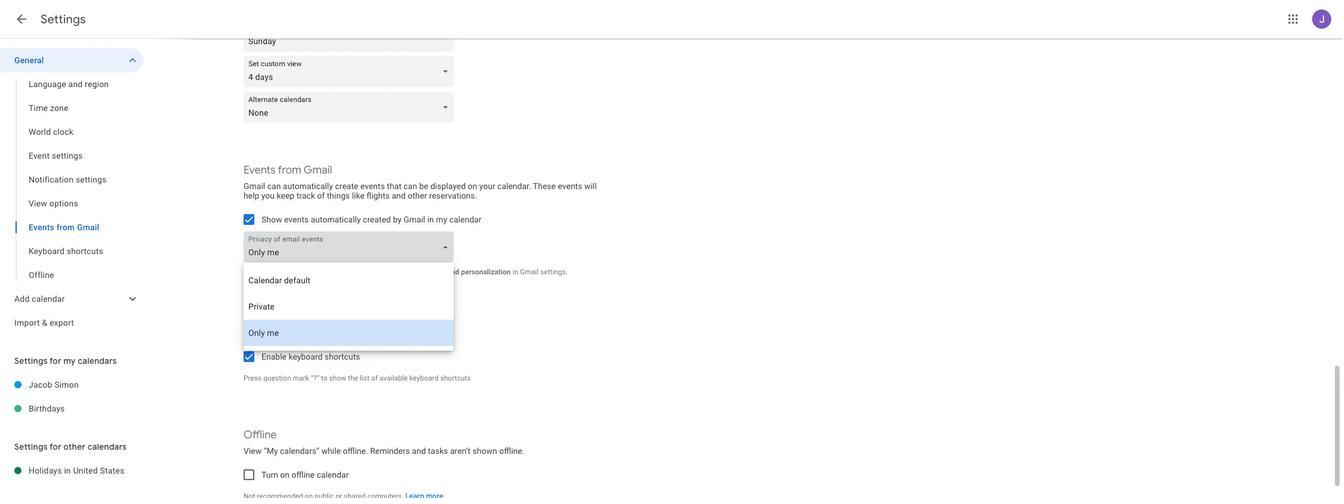 Task type: locate. For each thing, give the bounding box(es) containing it.
keyboard right "available" at the left
[[409, 374, 439, 383]]

on
[[468, 182, 477, 191], [388, 268, 396, 276], [280, 470, 290, 480]]

offline view "my calendars" while offline. reminders and tasks aren't shown offline.
[[244, 429, 524, 456]]

personalization
[[461, 268, 511, 276]]

settings for event settings
[[52, 151, 83, 161]]

for up holidays
[[50, 442, 61, 453]]

offline
[[29, 270, 54, 280], [244, 429, 277, 442]]

0 vertical spatial view
[[29, 199, 47, 208]]

events for events from gmail
[[29, 223, 54, 232]]

settings up notification settings
[[52, 151, 83, 161]]

time zone
[[29, 103, 68, 113]]

calendars up jacob simon tree item
[[78, 356, 117, 367]]

calendar
[[449, 215, 481, 224], [32, 294, 65, 304], [317, 470, 349, 480]]

offline. right while
[[343, 447, 368, 456]]

1 vertical spatial keyboard
[[244, 327, 290, 341]]

0 horizontal spatial on
[[280, 470, 290, 480]]

2 horizontal spatial on
[[468, 182, 477, 191]]

and inside events from gmail gmail can automatically create events that can be displayed on your calendar. these events will help you keep track of things like flights and other reservations.
[[392, 191, 406, 201]]

and left region
[[68, 79, 83, 89]]

offline up "my
[[244, 429, 277, 442]]

from inside events from gmail gmail can automatically create events that can be displayed on your calendar. these events will help you keep track of things like flights and other reservations.
[[278, 164, 301, 177]]

2 for from the top
[[50, 442, 61, 453]]

world
[[29, 127, 51, 137]]

in
[[427, 215, 434, 224], [513, 268, 518, 276], [64, 466, 71, 476]]

gmail left settings.
[[520, 268, 539, 276]]

my down reservations.
[[436, 215, 447, 224]]

events up 'help'
[[244, 164, 276, 177]]

calendar down while
[[317, 470, 349, 480]]

keyboard up mark
[[289, 352, 323, 362]]

1 horizontal spatial calendar
[[317, 470, 349, 480]]

tree
[[0, 48, 143, 335]]

keyboard shortcuts down the events from gmail
[[29, 247, 103, 256]]

settings up the options
[[76, 175, 107, 184]]

None field
[[244, 20, 459, 51], [244, 56, 459, 87], [244, 92, 459, 123], [244, 232, 459, 263], [244, 20, 459, 51], [244, 56, 459, 87], [244, 92, 459, 123], [244, 232, 459, 263]]

1 vertical spatial settings
[[14, 356, 48, 367]]

0 horizontal spatial keyboard
[[289, 352, 323, 362]]

1 horizontal spatial other
[[408, 191, 427, 201]]

2 vertical spatial in
[[64, 466, 71, 476]]

list
[[360, 374, 369, 383]]

2 horizontal spatial in
[[513, 268, 518, 276]]

1 horizontal spatial view
[[244, 447, 262, 456]]

show
[[329, 374, 346, 383]]

settings for my calendars
[[14, 356, 117, 367]]

calendars up states
[[88, 442, 127, 453]]

settings for settings for my calendars
[[14, 356, 48, 367]]

0 vertical spatial keyboard shortcuts
[[29, 247, 103, 256]]

offline inside tree
[[29, 270, 54, 280]]

turn
[[262, 470, 278, 480]]

0 horizontal spatial keyboard
[[29, 247, 65, 256]]

automatically down things
[[311, 215, 361, 224]]

0 vertical spatial from
[[278, 164, 301, 177]]

settings
[[41, 12, 86, 27], [14, 356, 48, 367], [14, 442, 48, 453]]

export
[[50, 318, 74, 328]]

shortcuts
[[67, 247, 103, 256], [293, 327, 339, 341], [325, 352, 360, 362], [440, 374, 471, 383]]

2 vertical spatial settings
[[14, 442, 48, 453]]

features
[[419, 268, 446, 276]]

question
[[263, 374, 291, 383]]

tasks
[[428, 447, 448, 456]]

1 horizontal spatial of
[[371, 374, 378, 383]]

you
[[261, 191, 275, 201], [327, 268, 338, 276]]

turn
[[373, 268, 386, 276]]

you inside events from gmail gmail can automatically create events that can be displayed on your calendar. these events will help you keep track of things like flights and other reservations.
[[261, 191, 275, 201]]

1 vertical spatial in
[[513, 268, 518, 276]]

from left gmail,
[[288, 268, 303, 276]]

from inside tree
[[56, 223, 75, 232]]

events
[[244, 164, 276, 177], [29, 223, 54, 232]]

settings for settings
[[41, 12, 86, 27]]

keyboard shortcuts
[[29, 247, 103, 256], [244, 327, 339, 341]]

group
[[0, 72, 143, 287]]

for up jacob simon
[[50, 356, 61, 367]]

and right features on the bottom of page
[[447, 268, 459, 276]]

settings for notification settings
[[76, 175, 107, 184]]

from up keep
[[278, 164, 301, 177]]

0 vertical spatial of
[[317, 191, 325, 201]]

zone
[[50, 103, 68, 113]]

automatically left create
[[283, 182, 333, 191]]

gmail down the options
[[77, 223, 99, 232]]

the
[[348, 374, 358, 383]]

birthdays
[[29, 404, 65, 414]]

0 vertical spatial calendar
[[449, 215, 481, 224]]

1 vertical spatial of
[[371, 374, 378, 383]]

0 horizontal spatial can
[[267, 182, 281, 191]]

view
[[29, 199, 47, 208], [244, 447, 262, 456]]

from inside to get events from gmail, you must also turn on smart features and personalization in gmail settings. learn more
[[288, 268, 303, 276]]

and right flights
[[392, 191, 406, 201]]

in right personalization at the bottom
[[513, 268, 518, 276]]

calendar.
[[497, 182, 531, 191]]

1 vertical spatial on
[[388, 268, 396, 276]]

1 horizontal spatial keyboard
[[409, 374, 439, 383]]

2 vertical spatial from
[[288, 268, 303, 276]]

more
[[264, 276, 282, 286]]

gmail left keep
[[244, 182, 265, 191]]

to
[[244, 268, 252, 276]]

1 vertical spatial my
[[63, 356, 76, 367]]

0 vertical spatial calendars
[[78, 356, 117, 367]]

1 horizontal spatial events
[[244, 164, 276, 177]]

these
[[533, 182, 556, 191]]

group containing language and region
[[0, 72, 143, 287]]

tree containing general
[[0, 48, 143, 335]]

0 horizontal spatial keyboard shortcuts
[[29, 247, 103, 256]]

gmail up track
[[304, 164, 332, 177]]

0 horizontal spatial in
[[64, 466, 71, 476]]

1 vertical spatial offline
[[244, 429, 277, 442]]

1 horizontal spatial you
[[327, 268, 338, 276]]

add
[[14, 294, 30, 304]]

0 vertical spatial for
[[50, 356, 61, 367]]

keyboard up enable
[[244, 327, 290, 341]]

show events automatically created by gmail in my calendar
[[262, 215, 481, 224]]

and
[[68, 79, 83, 89], [392, 191, 406, 201], [447, 268, 459, 276], [412, 447, 426, 456]]

events left will
[[558, 182, 582, 191]]

view inside group
[[29, 199, 47, 208]]

holidays in united states tree item
[[0, 459, 143, 483]]

your
[[479, 182, 495, 191]]

1 horizontal spatial offline.
[[499, 447, 524, 456]]

you inside to get events from gmail, you must also turn on smart features and personalization in gmail settings. learn more
[[327, 268, 338, 276]]

0 vertical spatial you
[[261, 191, 275, 201]]

events inside to get events from gmail, you must also turn on smart features and personalization in gmail settings. learn more
[[265, 268, 286, 276]]

1 vertical spatial calendars
[[88, 442, 127, 453]]

settings right go back icon
[[41, 12, 86, 27]]

you left must at left bottom
[[327, 268, 338, 276]]

clock
[[53, 127, 73, 137]]

you right 'help'
[[261, 191, 275, 201]]

1 horizontal spatial in
[[427, 215, 434, 224]]

keyboard
[[289, 352, 323, 362], [409, 374, 439, 383]]

gmail,
[[305, 268, 325, 276]]

enable
[[262, 352, 287, 362]]

0 horizontal spatial offline
[[29, 270, 54, 280]]

calendar down reservations.
[[449, 215, 481, 224]]

1 for from the top
[[50, 356, 61, 367]]

0 vertical spatial settings
[[41, 12, 86, 27]]

&
[[42, 318, 47, 328]]

calendars"
[[280, 447, 319, 456]]

show
[[262, 215, 282, 224]]

events down 'view options'
[[29, 223, 54, 232]]

0 horizontal spatial calendar
[[32, 294, 65, 304]]

options
[[49, 199, 78, 208]]

keyboard down the events from gmail
[[29, 247, 65, 256]]

other up the holidays in united states
[[63, 442, 85, 453]]

view left "my
[[244, 447, 262, 456]]

view left the options
[[29, 199, 47, 208]]

events from gmail
[[29, 223, 99, 232]]

1 horizontal spatial keyboard
[[244, 327, 290, 341]]

gmail inside to get events from gmail, you must also turn on smart features and personalization in gmail settings. learn more
[[520, 268, 539, 276]]

events
[[360, 182, 385, 191], [558, 182, 582, 191], [284, 215, 309, 224], [265, 268, 286, 276]]

settings up jacob
[[14, 356, 48, 367]]

gmail inside tree
[[77, 223, 99, 232]]

from down the options
[[56, 223, 75, 232]]

events for events from gmail gmail can automatically create events that can be displayed on your calendar. these events will help you keep track of things like flights and other reservations.
[[244, 164, 276, 177]]

1 vertical spatial calendar
[[32, 294, 65, 304]]

0 horizontal spatial of
[[317, 191, 325, 201]]

of right track
[[317, 191, 325, 201]]

mark
[[293, 374, 309, 383]]

1 horizontal spatial can
[[404, 182, 417, 191]]

2 horizontal spatial calendar
[[449, 215, 481, 224]]

1 horizontal spatial keyboard shortcuts
[[244, 327, 339, 341]]

calendars for settings for my calendars
[[78, 356, 117, 367]]

1 horizontal spatial my
[[436, 215, 447, 224]]

offline inside the offline view "my calendars" while offline. reminders and tasks aren't shown offline.
[[244, 429, 277, 442]]

language
[[29, 79, 66, 89]]

calendars
[[78, 356, 117, 367], [88, 442, 127, 453]]

general
[[14, 56, 44, 65]]

of right list at the left bottom of the page
[[371, 374, 378, 383]]

can right 'help'
[[267, 182, 281, 191]]

events right the get
[[265, 268, 286, 276]]

0 vertical spatial automatically
[[283, 182, 333, 191]]

keyboard shortcuts up enable
[[244, 327, 339, 341]]

1 vertical spatial events
[[29, 223, 54, 232]]

0 horizontal spatial events
[[29, 223, 54, 232]]

can left be on the top left
[[404, 182, 417, 191]]

automatically inside events from gmail gmail can automatically create events that can be displayed on your calendar. these events will help you keep track of things like flights and other reservations.
[[283, 182, 333, 191]]

to
[[321, 374, 327, 383]]

calendar default option
[[244, 267, 454, 294]]

1 vertical spatial for
[[50, 442, 61, 453]]

other right that
[[408, 191, 427, 201]]

0 vertical spatial events
[[244, 164, 276, 177]]

and left tasks
[[412, 447, 426, 456]]

keyboard
[[29, 247, 65, 256], [244, 327, 290, 341]]

0 vertical spatial on
[[468, 182, 477, 191]]

0 vertical spatial settings
[[52, 151, 83, 161]]

0 vertical spatial keyboard
[[29, 247, 65, 256]]

created
[[363, 215, 391, 224]]

1 horizontal spatial offline
[[244, 429, 277, 442]]

0 horizontal spatial my
[[63, 356, 76, 367]]

my up jacob simon tree item
[[63, 356, 76, 367]]

gmail
[[304, 164, 332, 177], [244, 182, 265, 191], [404, 215, 425, 224], [77, 223, 99, 232], [520, 268, 539, 276]]

displayed
[[430, 182, 466, 191]]

2 vertical spatial on
[[280, 470, 290, 480]]

smart
[[397, 268, 417, 276]]

events left that
[[360, 182, 385, 191]]

in left united on the bottom
[[64, 466, 71, 476]]

1 vertical spatial settings
[[76, 175, 107, 184]]

events inside events from gmail gmail can automatically create events that can be displayed on your calendar. these events will help you keep track of things like flights and other reservations.
[[244, 164, 276, 177]]

1 vertical spatial view
[[244, 447, 262, 456]]

settings up holidays
[[14, 442, 48, 453]]

reservations.
[[429, 191, 477, 201]]

1 vertical spatial automatically
[[311, 215, 361, 224]]

calendar up &
[[32, 294, 65, 304]]

from
[[278, 164, 301, 177], [56, 223, 75, 232], [288, 268, 303, 276]]

can
[[267, 182, 281, 191], [404, 182, 417, 191]]

0 vertical spatial keyboard
[[289, 352, 323, 362]]

offline up 'add calendar'
[[29, 270, 54, 280]]

0 horizontal spatial offline.
[[343, 447, 368, 456]]

0 vertical spatial offline
[[29, 270, 54, 280]]

like
[[352, 191, 365, 201]]

0 horizontal spatial you
[[261, 191, 275, 201]]

offline. right shown
[[499, 447, 524, 456]]

import
[[14, 318, 40, 328]]

in down reservations.
[[427, 215, 434, 224]]

0 horizontal spatial view
[[29, 199, 47, 208]]

0 vertical spatial other
[[408, 191, 427, 201]]

for for other
[[50, 442, 61, 453]]

1 horizontal spatial on
[[388, 268, 396, 276]]

settings
[[52, 151, 83, 161], [76, 175, 107, 184]]

create
[[335, 182, 358, 191]]

1 vertical spatial you
[[327, 268, 338, 276]]

1 vertical spatial from
[[56, 223, 75, 232]]

my
[[436, 215, 447, 224], [63, 356, 76, 367]]

1 vertical spatial other
[[63, 442, 85, 453]]

0 vertical spatial my
[[436, 215, 447, 224]]



Task type: vqa. For each thing, say whether or not it's contained in the screenshot.
in in the To get events from Gmail, you must also turn on Smart features and personalization in Gmail settings. Learn more
yes



Task type: describe. For each thing, give the bounding box(es) containing it.
will
[[584, 182, 597, 191]]

available
[[380, 374, 408, 383]]

that
[[387, 182, 402, 191]]

by
[[393, 215, 402, 224]]

2 vertical spatial calendar
[[317, 470, 349, 480]]

import & export
[[14, 318, 74, 328]]

birthdays tree item
[[0, 397, 143, 421]]

2 can from the left
[[404, 182, 417, 191]]

of inside events from gmail gmail can automatically create events that can be displayed on your calendar. these events will help you keep track of things like flights and other reservations.
[[317, 191, 325, 201]]

learn
[[244, 276, 262, 286]]

offline for offline
[[29, 270, 54, 280]]

other inside events from gmail gmail can automatically create events that can be displayed on your calendar. these events will help you keep track of things like flights and other reservations.
[[408, 191, 427, 201]]

keyboard inside group
[[29, 247, 65, 256]]

from for events from gmail
[[56, 223, 75, 232]]

things
[[327, 191, 350, 201]]

1 can from the left
[[267, 182, 281, 191]]

for for my
[[50, 356, 61, 367]]

1 vertical spatial keyboard
[[409, 374, 439, 383]]

enable keyboard shortcuts
[[262, 352, 360, 362]]

settings for my calendars tree
[[0, 373, 143, 421]]

jacob simon
[[29, 380, 79, 390]]

keep
[[277, 191, 294, 201]]

event settings
[[29, 151, 83, 161]]

and inside to get events from gmail, you must also turn on smart features and personalization in gmail settings. learn more
[[447, 268, 459, 276]]

be
[[419, 182, 428, 191]]

while
[[321, 447, 341, 456]]

private option
[[244, 294, 454, 320]]

calendar inside tree
[[32, 294, 65, 304]]

add calendar
[[14, 294, 65, 304]]

united
[[73, 466, 98, 476]]

2 offline. from the left
[[499, 447, 524, 456]]

region
[[85, 79, 109, 89]]

"?"
[[311, 374, 319, 383]]

and inside group
[[68, 79, 83, 89]]

offline
[[292, 470, 315, 480]]

holidays
[[29, 466, 62, 476]]

settings for other calendars
[[14, 442, 127, 453]]

events from gmail gmail can automatically create events that can be displayed on your calendar. these events will help you keep track of things like flights and other reservations.
[[244, 164, 597, 201]]

on inside events from gmail gmail can automatically create events that can be displayed on your calendar. these events will help you keep track of things like flights and other reservations.
[[468, 182, 477, 191]]

world clock
[[29, 127, 73, 137]]

in inside tree item
[[64, 466, 71, 476]]

keyboard shortcuts inside group
[[29, 247, 103, 256]]

settings for settings for other calendars
[[14, 442, 48, 453]]

to get events from gmail, you must also turn on smart features and personalization in gmail settings. learn more
[[244, 268, 568, 286]]

birthdays link
[[29, 397, 143, 421]]

privacy of email events list box
[[244, 263, 454, 351]]

time
[[29, 103, 48, 113]]

turn on offline calendar
[[262, 470, 349, 480]]

notification
[[29, 175, 74, 184]]

events right show
[[284, 215, 309, 224]]

flights
[[367, 191, 390, 201]]

aren't
[[450, 447, 471, 456]]

help
[[244, 191, 259, 201]]

simon
[[54, 380, 79, 390]]

press
[[244, 374, 262, 383]]

learn more link
[[244, 276, 282, 286]]

also
[[358, 268, 371, 276]]

jacob simon tree item
[[0, 373, 143, 397]]

0 horizontal spatial other
[[63, 442, 85, 453]]

settings heading
[[41, 12, 86, 27]]

only me option
[[244, 320, 454, 346]]

track
[[297, 191, 315, 201]]

on inside to get events from gmail, you must also turn on smart features and personalization in gmail settings. learn more
[[388, 268, 396, 276]]

settings.
[[540, 268, 568, 276]]

holidays in united states link
[[29, 459, 143, 483]]

view options
[[29, 199, 78, 208]]

1 vertical spatial keyboard shortcuts
[[244, 327, 339, 341]]

press question mark "?" to show the list of available keyboard shortcuts
[[244, 374, 471, 383]]

1 offline. from the left
[[343, 447, 368, 456]]

and inside the offline view "my calendars" while offline. reminders and tasks aren't shown offline.
[[412, 447, 426, 456]]

from for events from gmail gmail can automatically create events that can be displayed on your calendar. these events will help you keep track of things like flights and other reservations.
[[278, 164, 301, 177]]

go back image
[[14, 12, 29, 26]]

event
[[29, 151, 50, 161]]

calendars for settings for other calendars
[[88, 442, 127, 453]]

view inside the offline view "my calendars" while offline. reminders and tasks aren't shown offline.
[[244, 447, 262, 456]]

general tree item
[[0, 48, 143, 72]]

gmail right the by
[[404, 215, 425, 224]]

holidays in united states
[[29, 466, 124, 476]]

jacob
[[29, 380, 52, 390]]

"my
[[264, 447, 278, 456]]

reminders
[[370, 447, 410, 456]]

shown
[[473, 447, 497, 456]]

states
[[100, 466, 124, 476]]

get
[[253, 268, 264, 276]]

offline for offline view "my calendars" while offline. reminders and tasks aren't shown offline.
[[244, 429, 277, 442]]

language and region
[[29, 79, 109, 89]]

0 vertical spatial in
[[427, 215, 434, 224]]

must
[[340, 268, 356, 276]]

in inside to get events from gmail, you must also turn on smart features and personalization in gmail settings. learn more
[[513, 268, 518, 276]]

notification settings
[[29, 175, 107, 184]]



